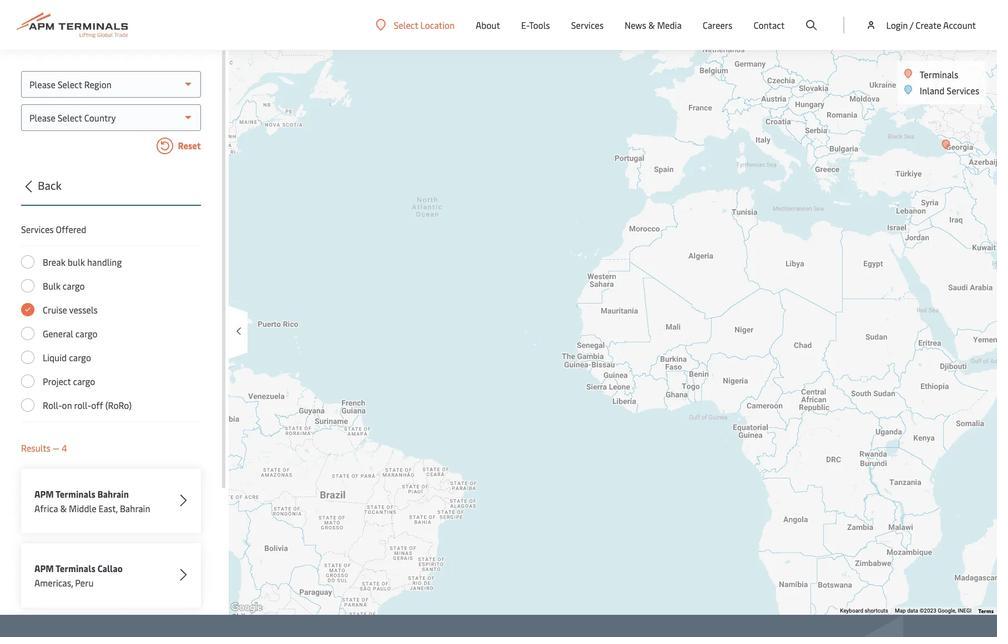 Task type: locate. For each thing, give the bounding box(es) containing it.
map region
[[116, 15, 997, 638]]

cargo for bulk cargo
[[63, 280, 85, 292]]

terminals for apm terminals callao americas, peru
[[56, 563, 95, 575]]

general cargo
[[43, 328, 98, 340]]

services button
[[571, 0, 604, 50]]

1 apm from the top
[[34, 488, 54, 500]]

general
[[43, 328, 73, 340]]

keyboard
[[840, 608, 864, 614]]

callao
[[97, 563, 123, 575]]

1 vertical spatial services
[[947, 84, 980, 97]]

bahrain
[[97, 488, 129, 500], [120, 503, 150, 515]]

bulk
[[43, 280, 61, 292]]

2 vertical spatial services
[[21, 223, 54, 235]]

cargo for project cargo
[[73, 375, 95, 388]]

services for services
[[571, 19, 604, 31]]

terminals inside apm terminals bahrain africa & middle east, bahrain
[[56, 488, 95, 500]]

0 horizontal spatial &
[[60, 503, 67, 515]]

0 vertical spatial services
[[571, 19, 604, 31]]

reset button
[[21, 138, 201, 157]]

1 horizontal spatial &
[[649, 19, 655, 31]]

1 horizontal spatial services
[[571, 19, 604, 31]]

General cargo radio
[[21, 327, 34, 340]]

cargo for general cargo
[[75, 328, 98, 340]]

apm inside apm terminals callao americas, peru
[[34, 563, 54, 575]]

/
[[910, 19, 914, 31]]

0 vertical spatial terminals
[[920, 68, 959, 81]]

apm for apm terminals bahrain
[[34, 488, 54, 500]]

1 vertical spatial bahrain
[[120, 503, 150, 515]]

cargo right bulk
[[63, 280, 85, 292]]

news & media button
[[625, 0, 682, 50]]

Cruise vessels radio
[[21, 303, 34, 317]]

login / create account
[[887, 19, 976, 31]]

roll-
[[74, 399, 91, 412]]

about button
[[476, 0, 500, 50]]

contact button
[[754, 0, 785, 50]]

back button
[[18, 177, 201, 206]]

select location button
[[376, 19, 455, 31]]

results — 4
[[21, 442, 67, 454]]

terminals up the middle
[[56, 488, 95, 500]]

cruise vessels
[[43, 304, 98, 316]]

apm up the africa
[[34, 488, 54, 500]]

project cargo
[[43, 375, 95, 388]]

services right tools
[[571, 19, 604, 31]]

apm
[[34, 488, 54, 500], [34, 563, 54, 575]]

services
[[571, 19, 604, 31], [947, 84, 980, 97], [21, 223, 54, 235]]

& right the africa
[[60, 503, 67, 515]]

apm terminals callao americas, peru
[[34, 563, 123, 589]]

vessels
[[69, 304, 98, 316]]

1 vertical spatial apm
[[34, 563, 54, 575]]

break bulk handling
[[43, 256, 122, 268]]

cruise
[[43, 304, 67, 316]]

services right the inland
[[947, 84, 980, 97]]

2 vertical spatial terminals
[[56, 563, 95, 575]]

google,
[[938, 608, 957, 614]]

americas,
[[34, 577, 73, 589]]

0 horizontal spatial services
[[21, 223, 54, 235]]

bahrain right east,
[[120, 503, 150, 515]]

liquid
[[43, 352, 67, 364]]

e-
[[521, 19, 529, 31]]

0 vertical spatial bahrain
[[97, 488, 129, 500]]

bahrain up east,
[[97, 488, 129, 500]]

& inside apm terminals bahrain africa & middle east, bahrain
[[60, 503, 67, 515]]

terminals
[[920, 68, 959, 81], [56, 488, 95, 500], [56, 563, 95, 575]]

bulk cargo
[[43, 280, 85, 292]]

back
[[38, 178, 62, 193]]

0 vertical spatial &
[[649, 19, 655, 31]]

terminals for apm terminals bahrain africa & middle east, bahrain
[[56, 488, 95, 500]]

1 vertical spatial &
[[60, 503, 67, 515]]

about
[[476, 19, 500, 31]]

select
[[394, 19, 418, 31]]

east,
[[99, 503, 118, 515]]

0 vertical spatial apm
[[34, 488, 54, 500]]

news & media
[[625, 19, 682, 31]]

& right news
[[649, 19, 655, 31]]

1 vertical spatial terminals
[[56, 488, 95, 500]]

Project cargo radio
[[21, 375, 34, 388]]

services left offered
[[21, 223, 54, 235]]

terminals inside apm terminals callao americas, peru
[[56, 563, 95, 575]]

cargo
[[63, 280, 85, 292], [75, 328, 98, 340], [69, 352, 91, 364], [73, 375, 95, 388]]

location
[[421, 19, 455, 31]]

Roll-on roll-off (RoRo) radio
[[21, 399, 34, 412]]

terminals up the inland
[[920, 68, 959, 81]]

terms link
[[979, 608, 994, 615]]

cargo for liquid cargo
[[69, 352, 91, 364]]

on
[[62, 399, 72, 412]]

cargo down vessels
[[75, 328, 98, 340]]

inland
[[920, 84, 945, 97]]

apm inside apm terminals bahrain africa & middle east, bahrain
[[34, 488, 54, 500]]

account
[[944, 19, 976, 31]]

roll-on roll-off (roro)
[[43, 399, 132, 412]]

2 apm from the top
[[34, 563, 54, 575]]

apm up americas, on the left of the page
[[34, 563, 54, 575]]

cargo up the roll-
[[73, 375, 95, 388]]

&
[[649, 19, 655, 31], [60, 503, 67, 515]]

break
[[43, 256, 66, 268]]

terminals up peru
[[56, 563, 95, 575]]

cargo right 'liquid'
[[69, 352, 91, 364]]



Task type: describe. For each thing, give the bounding box(es) containing it.
inland services
[[920, 84, 980, 97]]

liquid cargo
[[43, 352, 91, 364]]

apm terminals bahrain africa & middle east, bahrain
[[34, 488, 150, 515]]

shortcuts
[[865, 608, 889, 614]]

reset
[[176, 139, 201, 152]]

create
[[916, 19, 942, 31]]

map data ©2023 google, inegi
[[895, 608, 972, 614]]

login
[[887, 19, 908, 31]]

offered
[[56, 223, 86, 235]]

2 horizontal spatial services
[[947, 84, 980, 97]]

apm for apm terminals callao
[[34, 563, 54, 575]]

terms
[[979, 608, 994, 615]]

project
[[43, 375, 71, 388]]

bulk
[[68, 256, 85, 268]]

Liquid cargo radio
[[21, 351, 34, 364]]

media
[[657, 19, 682, 31]]

select location
[[394, 19, 455, 31]]

keyboard shortcuts
[[840, 608, 889, 614]]

peru
[[75, 577, 94, 589]]

off
[[91, 399, 103, 412]]

contact
[[754, 19, 785, 31]]

news
[[625, 19, 646, 31]]

©2023
[[920, 608, 937, 614]]

e-tools
[[521, 19, 550, 31]]

(roro)
[[105, 399, 132, 412]]

login / create account link
[[866, 0, 976, 50]]

google image
[[228, 601, 265, 615]]

middle
[[69, 503, 96, 515]]

4
[[62, 442, 67, 454]]

services for services offered
[[21, 223, 54, 235]]

handling
[[87, 256, 122, 268]]

e-tools button
[[521, 0, 550, 50]]

tools
[[529, 19, 550, 31]]

inegi
[[958, 608, 972, 614]]

careers
[[703, 19, 733, 31]]

Bulk cargo radio
[[21, 279, 34, 293]]

data
[[908, 608, 919, 614]]

map
[[895, 608, 906, 614]]

—
[[53, 442, 59, 454]]

roll-
[[43, 399, 62, 412]]

results
[[21, 442, 51, 454]]

Break bulk handling radio
[[21, 255, 34, 269]]

keyboard shortcuts button
[[840, 608, 889, 615]]

careers button
[[703, 0, 733, 50]]

services offered
[[21, 223, 86, 235]]

& inside dropdown button
[[649, 19, 655, 31]]

africa
[[34, 503, 58, 515]]



Task type: vqa. For each thing, say whether or not it's contained in the screenshot.
PROJECT CARGO radio
yes



